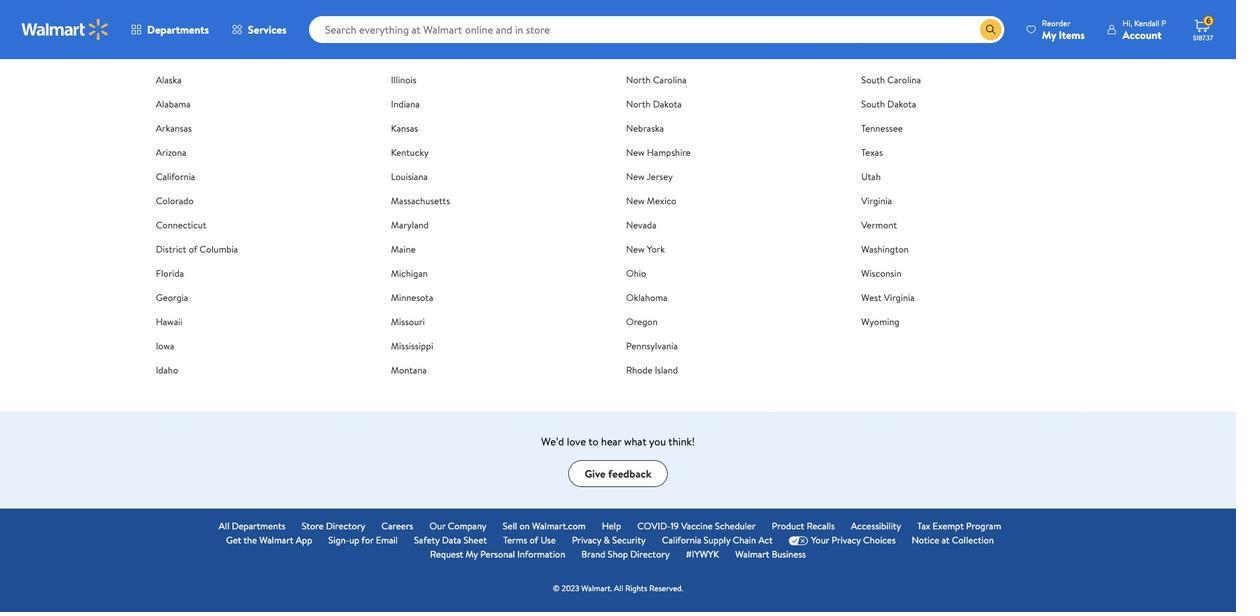 Task type: locate. For each thing, give the bounding box(es) containing it.
all left rights
[[614, 583, 624, 594]]

0 horizontal spatial departments
[[147, 22, 209, 37]]

we'd love to hear what you think!
[[541, 435, 695, 449]]

0 horizontal spatial walmart
[[156, 36, 200, 53]]

rhode island
[[626, 364, 678, 377]]

california
[[156, 170, 195, 184], [662, 534, 702, 547]]

0 horizontal spatial california
[[156, 170, 195, 184]]

4 new from the top
[[626, 243, 645, 256]]

you
[[650, 435, 666, 449]]

florida link
[[156, 267, 375, 281]]

washington link
[[862, 243, 1081, 256]]

rights
[[626, 583, 648, 594]]

0 horizontal spatial carolina
[[653, 74, 687, 87]]

directory
[[326, 520, 366, 533], [631, 548, 670, 562]]

1 north from the top
[[626, 74, 651, 87]]

vaccine
[[682, 520, 713, 533]]

utah link
[[862, 170, 1081, 184]]

1 vertical spatial north
[[626, 98, 651, 111]]

covid-
[[638, 520, 671, 533]]

california for california link
[[156, 170, 195, 184]]

privacy right your
[[832, 534, 861, 547]]

walmart business link
[[736, 548, 806, 562]]

safety data sheet link
[[414, 534, 487, 548]]

departments up alaska
[[147, 22, 209, 37]]

0 vertical spatial california
[[156, 170, 195, 184]]

1 horizontal spatial all
[[614, 583, 624, 594]]

york
[[647, 243, 665, 256]]

stores
[[203, 36, 237, 53]]

reorder
[[1043, 17, 1071, 29]]

washington
[[862, 243, 909, 256]]

new up nevada
[[626, 195, 645, 208]]

1 privacy from the left
[[572, 534, 602, 547]]

1 horizontal spatial dakota
[[888, 98, 917, 111]]

south carolina link
[[862, 74, 1081, 87]]

tax exempt program get the walmart app
[[226, 520, 1002, 547]]

nebraska
[[626, 122, 664, 135]]

privacy up brand
[[572, 534, 602, 547]]

19
[[671, 520, 679, 533]]

2 vertical spatial walmart
[[736, 548, 770, 562]]

0 horizontal spatial my
[[466, 548, 478, 562]]

items
[[1059, 27, 1086, 42]]

north up "north dakota"
[[626, 74, 651, 87]]

1 horizontal spatial of
[[530, 534, 539, 547]]

iowa link
[[156, 340, 375, 353]]

2 privacy from the left
[[832, 534, 861, 547]]

store
[[302, 520, 324, 533]]

use
[[541, 534, 556, 547]]

colorado link
[[156, 195, 375, 208]]

help link
[[602, 520, 622, 534]]

0 vertical spatial south
[[862, 74, 886, 87]]

new left "york"
[[626, 243, 645, 256]]

kansas
[[391, 122, 418, 135]]

request
[[430, 548, 464, 562]]

0 horizontal spatial privacy
[[572, 534, 602, 547]]

carolina for south carolina
[[888, 74, 922, 87]]

1 vertical spatial directory
[[631, 548, 670, 562]]

of inside terms of use link
[[530, 534, 539, 547]]

1 horizontal spatial departments
[[232, 520, 286, 533]]

0 vertical spatial walmart
[[156, 36, 200, 53]]

all departments
[[219, 520, 286, 533]]

0 horizontal spatial of
[[189, 243, 197, 256]]

utah
[[862, 170, 881, 184]]

dakota down south carolina
[[888, 98, 917, 111]]

hi, kendall p account
[[1123, 17, 1167, 42]]

&
[[604, 534, 610, 547]]

1 vertical spatial california
[[662, 534, 702, 547]]

1 horizontal spatial carolina
[[888, 74, 922, 87]]

maine
[[391, 243, 416, 256]]

1 horizontal spatial my
[[1043, 27, 1057, 42]]

hawaii
[[156, 316, 183, 329]]

choices
[[864, 534, 896, 547]]

louisiana
[[391, 170, 428, 184]]

sell on walmart.com
[[503, 520, 586, 533]]

my left items
[[1043, 27, 1057, 42]]

new down nebraska
[[626, 146, 645, 160]]

carolina up "north dakota"
[[653, 74, 687, 87]]

hawaii link
[[156, 316, 375, 329]]

1 dakota from the left
[[653, 98, 682, 111]]

1 horizontal spatial walmart
[[259, 534, 294, 547]]

get the walmart app link
[[226, 534, 312, 548]]

think!
[[669, 435, 695, 449]]

virginia right west
[[884, 291, 915, 305]]

ohio
[[626, 267, 647, 281]]

1 south from the top
[[862, 74, 886, 87]]

virginia
[[862, 195, 893, 208], [884, 291, 915, 305]]

of left use at the left bottom of page
[[530, 534, 539, 547]]

new left jersey
[[626, 170, 645, 184]]

directory down security
[[631, 548, 670, 562]]

0 vertical spatial of
[[189, 243, 197, 256]]

oklahoma
[[626, 291, 668, 305]]

Search search field
[[309, 16, 1005, 43]]

walmart image
[[22, 19, 109, 40]]

0 vertical spatial all
[[219, 520, 230, 533]]

at
[[942, 534, 950, 547]]

1 vertical spatial departments
[[232, 520, 286, 533]]

0 vertical spatial departments
[[147, 22, 209, 37]]

2 south from the top
[[862, 98, 886, 111]]

carolina up south dakota
[[888, 74, 922, 87]]

accessibility link
[[852, 520, 902, 534]]

2 carolina from the left
[[888, 74, 922, 87]]

california supply chain act
[[662, 534, 773, 547]]

1 vertical spatial of
[[530, 534, 539, 547]]

walmart up alaska
[[156, 36, 200, 53]]

2 dakota from the left
[[888, 98, 917, 111]]

idaho
[[156, 364, 178, 377]]

our company
[[430, 520, 487, 533]]

departments
[[147, 22, 209, 37], [232, 520, 286, 533]]

new hampshire link
[[626, 146, 846, 160]]

kentucky link
[[391, 146, 610, 160]]

brand shop directory link
[[582, 548, 670, 562]]

rhode
[[626, 364, 653, 377]]

0 vertical spatial north
[[626, 74, 651, 87]]

dakota for south dakota
[[888, 98, 917, 111]]

careers
[[382, 520, 414, 533]]

new jersey
[[626, 170, 673, 184]]

2 new from the top
[[626, 170, 645, 184]]

terms
[[503, 534, 528, 547]]

email
[[376, 534, 398, 547]]

directory up sign-
[[326, 520, 366, 533]]

west virginia link
[[862, 291, 1081, 305]]

arkansas link
[[156, 122, 375, 135]]

0 horizontal spatial directory
[[326, 520, 366, 533]]

1 horizontal spatial directory
[[631, 548, 670, 562]]

walmart right the
[[259, 534, 294, 547]]

covid-19 vaccine scheduler
[[638, 520, 756, 533]]

request my personal information link
[[430, 548, 566, 562]]

carolina for north carolina
[[653, 74, 687, 87]]

north dakota
[[626, 98, 682, 111]]

idaho link
[[156, 364, 375, 377]]

dakota down north carolina
[[653, 98, 682, 111]]

to
[[589, 435, 599, 449]]

of right 'district'
[[189, 243, 197, 256]]

vermont
[[862, 219, 898, 232]]

careers link
[[382, 520, 414, 534]]

0 horizontal spatial dakota
[[653, 98, 682, 111]]

oregon link
[[626, 316, 846, 329]]

2 horizontal spatial walmart
[[736, 548, 770, 562]]

all departments link
[[219, 520, 286, 534]]

0 vertical spatial my
[[1043, 27, 1057, 42]]

exempt
[[933, 520, 964, 533]]

south up tennessee
[[862, 98, 886, 111]]

new for new hampshire
[[626, 146, 645, 160]]

1 horizontal spatial privacy
[[832, 534, 861, 547]]

1 carolina from the left
[[653, 74, 687, 87]]

columbia
[[200, 243, 238, 256]]

1 vertical spatial south
[[862, 98, 886, 111]]

montana
[[391, 364, 427, 377]]

my down the sheet
[[466, 548, 478, 562]]

iowa
[[156, 340, 175, 353]]

privacy & security link
[[572, 534, 646, 548]]

security
[[612, 534, 646, 547]]

new for new york
[[626, 243, 645, 256]]

personal
[[480, 548, 515, 562]]

north up nebraska
[[626, 98, 651, 111]]

1 new from the top
[[626, 146, 645, 160]]

all up get
[[219, 520, 230, 533]]

south up south dakota
[[862, 74, 886, 87]]

2 north from the top
[[626, 98, 651, 111]]

1 horizontal spatial california
[[662, 534, 702, 547]]

california down 19
[[662, 534, 702, 547]]

california up colorado
[[156, 170, 195, 184]]

3 new from the top
[[626, 195, 645, 208]]

departments up the
[[232, 520, 286, 533]]

ohio link
[[626, 267, 846, 281]]

tax exempt program link
[[918, 520, 1002, 534]]

1 vertical spatial walmart
[[259, 534, 294, 547]]

1 vertical spatial my
[[466, 548, 478, 562]]

walmart down chain
[[736, 548, 770, 562]]

district of columbia link
[[156, 243, 375, 256]]

virginia up vermont on the right top of the page
[[862, 195, 893, 208]]

of
[[189, 243, 197, 256], [530, 534, 539, 547]]

account
[[1123, 27, 1162, 42]]

terms of use link
[[503, 534, 556, 548]]



Task type: vqa. For each thing, say whether or not it's contained in the screenshot.
Cook for One pot chicken fajita pasta
no



Task type: describe. For each thing, give the bounding box(es) containing it.
south for south carolina
[[862, 74, 886, 87]]

alaska
[[156, 74, 182, 87]]

new york link
[[626, 243, 846, 256]]

help
[[602, 520, 622, 533]]

california supply chain act link
[[662, 534, 773, 548]]

1 vertical spatial virginia
[[884, 291, 915, 305]]

indiana
[[391, 98, 420, 111]]

give
[[585, 467, 606, 481]]

illinois link
[[391, 74, 610, 87]]

store directory
[[302, 520, 366, 533]]

north for north dakota
[[626, 98, 651, 111]]

my inside reorder my items
[[1043, 27, 1057, 42]]

pennsylvania
[[626, 340, 678, 353]]

minnesota link
[[391, 291, 610, 305]]

california for california supply chain act
[[662, 534, 702, 547]]

michigan link
[[391, 267, 610, 281]]

chain
[[733, 534, 757, 547]]

your privacy choices
[[812, 534, 896, 547]]

walmart.com
[[532, 520, 586, 533]]

departments button
[[120, 13, 221, 46]]

new hampshire
[[626, 146, 691, 160]]

Walmart Site-Wide search field
[[309, 16, 1005, 43]]

2023
[[562, 583, 580, 594]]

arkansas
[[156, 122, 192, 135]]

scheduler
[[715, 520, 756, 533]]

notice at collection link
[[912, 534, 995, 548]]

massachusetts
[[391, 195, 450, 208]]

north for north carolina
[[626, 74, 651, 87]]

texas link
[[862, 146, 1081, 160]]

company
[[448, 520, 487, 533]]

departments inside departments dropdown button
[[147, 22, 209, 37]]

walmart for walmart business
[[736, 548, 770, 562]]

new for new jersey
[[626, 170, 645, 184]]

arizona
[[156, 146, 187, 160]]

new for new mexico
[[626, 195, 645, 208]]

privacy choices icon image
[[789, 536, 809, 546]]

privacy & security
[[572, 534, 646, 547]]

walmart for walmart stores in u.s.
[[156, 36, 200, 53]]

accessibility
[[852, 520, 902, 533]]

u.s.
[[252, 36, 273, 53]]

we'd
[[541, 435, 565, 449]]

on
[[520, 520, 530, 533]]

texas
[[862, 146, 884, 160]]

virginia link
[[862, 195, 1081, 208]]

0 vertical spatial directory
[[326, 520, 366, 533]]

tennessee link
[[862, 122, 1081, 135]]

hampshire
[[647, 146, 691, 160]]

wisconsin link
[[862, 267, 1081, 281]]

safety
[[414, 534, 440, 547]]

love
[[567, 435, 586, 449]]

nevada
[[626, 219, 657, 232]]

wyoming
[[862, 316, 900, 329]]

feedback
[[609, 467, 652, 481]]

product recalls link
[[772, 520, 835, 534]]

north carolina link
[[626, 74, 846, 87]]

departments inside all departments link
[[232, 520, 286, 533]]

supply
[[704, 534, 731, 547]]

montana link
[[391, 364, 610, 377]]

new mexico
[[626, 195, 677, 208]]

kendall
[[1135, 17, 1160, 29]]

massachusetts link
[[391, 195, 610, 208]]

product
[[772, 520, 805, 533]]

give feedback button
[[569, 461, 668, 488]]

information
[[518, 548, 566, 562]]

sell on walmart.com link
[[503, 520, 586, 534]]

1 vertical spatial all
[[614, 583, 624, 594]]

dakota for north dakota
[[653, 98, 682, 111]]

alabama link
[[156, 98, 375, 111]]

south carolina
[[862, 74, 922, 87]]

0 vertical spatial virginia
[[862, 195, 893, 208]]

of for district
[[189, 243, 197, 256]]

mississippi link
[[391, 340, 610, 353]]

my inside notice at collection request my personal information
[[466, 548, 478, 562]]

sign-up for email
[[329, 534, 398, 547]]

our company link
[[430, 520, 487, 534]]

rhode island link
[[626, 364, 846, 377]]

privacy inside "link"
[[572, 534, 602, 547]]

#iywyk link
[[686, 548, 720, 562]]

for
[[362, 534, 374, 547]]

north carolina
[[626, 74, 687, 87]]

privacy inside "link"
[[832, 534, 861, 547]]

6
[[1207, 15, 1211, 26]]

reorder my items
[[1043, 17, 1086, 42]]

vermont link
[[862, 219, 1081, 232]]

of for terms
[[530, 534, 539, 547]]

0 horizontal spatial all
[[219, 520, 230, 533]]

© 2023 walmart. all rights reserved.
[[553, 583, 684, 594]]

district of columbia
[[156, 243, 238, 256]]

collection
[[952, 534, 995, 547]]

mexico
[[647, 195, 677, 208]]

maine link
[[391, 243, 610, 256]]

connecticut
[[156, 219, 207, 232]]

up
[[350, 534, 360, 547]]

tax
[[918, 520, 931, 533]]

walmart inside the tax exempt program get the walmart app
[[259, 534, 294, 547]]

colorado
[[156, 195, 194, 208]]

terms of use
[[503, 534, 556, 547]]

south for south dakota
[[862, 98, 886, 111]]

indiana link
[[391, 98, 610, 111]]

california link
[[156, 170, 375, 184]]

reserved.
[[650, 583, 684, 594]]

michigan
[[391, 267, 428, 281]]

hi,
[[1123, 17, 1133, 29]]

sign-
[[329, 534, 350, 547]]

search icon image
[[986, 24, 997, 35]]

brand shop directory
[[582, 548, 670, 562]]



